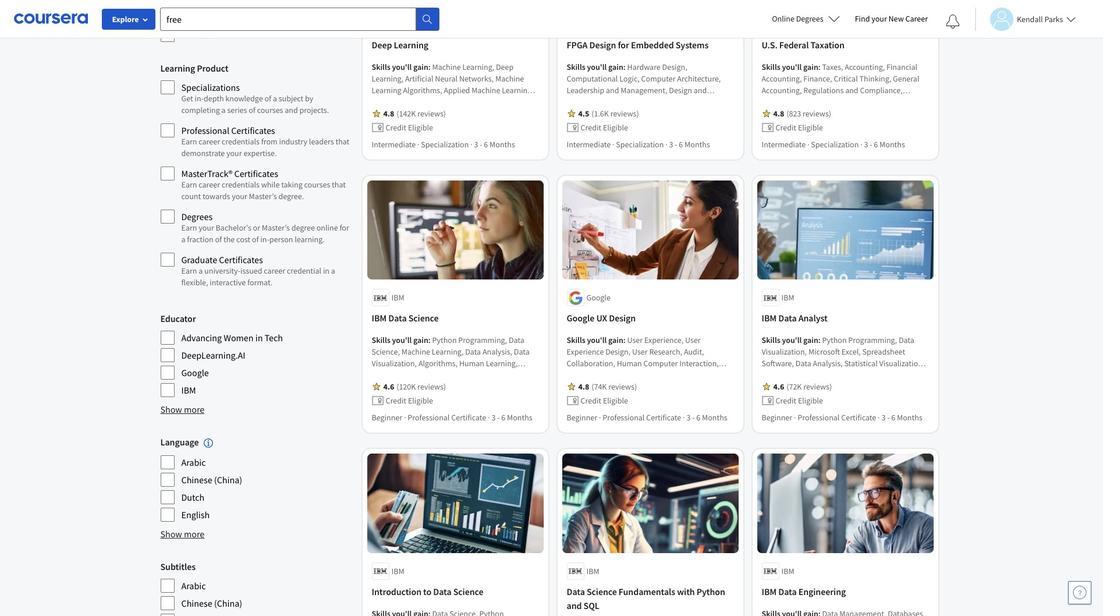 Task type: describe. For each thing, give the bounding box(es) containing it.
career inside earn a university-issued career credential in a flexible, interactive format.
[[264, 266, 285, 276]]

ibm data engineering link
[[762, 585, 929, 599]]

skills for fpga design for embedded systems
[[567, 62, 586, 72]]

ibm data engineering
[[762, 586, 847, 597]]

accounting
[[829, 108, 867, 119]]

show more for ibm
[[160, 404, 205, 415]]

python
[[697, 586, 726, 597]]

(1.6k
[[592, 108, 609, 119]]

1 vertical spatial accounting,
[[762, 73, 802, 84]]

bachelor's
[[216, 223, 251, 233]]

gain for deep learning
[[414, 62, 429, 72]]

while
[[261, 179, 280, 190]]

for inside earn your bachelor's or master's degree online for a fraction of the cost of in-person learning.
[[340, 223, 349, 233]]

projects.
[[300, 105, 329, 115]]

accouting,
[[862, 97, 898, 107]]

kendall parks
[[1018, 14, 1064, 24]]

language
[[160, 436, 199, 448]]

2 horizontal spatial product
[[657, 370, 684, 381]]

data science fundamentals with python and sql
[[567, 586, 726, 611]]

data for ibm data science
[[389, 312, 407, 324]]

reviews) for ibm data analyst
[[804, 382, 832, 392]]

human
[[617, 358, 642, 369]]

0 vertical spatial deeplearning.ai
[[392, 19, 448, 30]]

u.s.
[[762, 39, 778, 51]]

a left subject
[[273, 93, 277, 104]]

introduction
[[372, 586, 422, 597]]

learning.
[[295, 234, 325, 245]]

a left series
[[222, 105, 226, 115]]

show more for english
[[160, 528, 205, 540]]

show more button for english
[[160, 527, 205, 541]]

: up finance,
[[819, 62, 821, 72]]

federal
[[780, 39, 809, 51]]

in- inside earn your bachelor's or master's degree online for a fraction of the cost of in-person learning.
[[261, 234, 270, 245]]

mastertrack® certificates
[[181, 168, 278, 179]]

earn for professional certificates
[[181, 136, 197, 147]]

years
[[195, 29, 216, 41]]

specialization for design
[[616, 139, 664, 150]]

credentials for mastertrack®
[[222, 179, 260, 190]]

ux
[[597, 312, 608, 324]]

specialization for federal
[[812, 139, 859, 150]]

show for ibm
[[160, 404, 182, 415]]

compliance,
[[861, 85, 903, 95]]

learning product group
[[160, 61, 351, 293]]

flexible,
[[181, 277, 208, 288]]

science inside "link"
[[409, 312, 439, 324]]

systems
[[676, 39, 709, 51]]

regulations
[[804, 85, 844, 95]]

: for deep learning
[[429, 62, 431, 72]]

you'll down "federal"
[[783, 62, 802, 72]]

tools
[[567, 393, 585, 404]]

degree
[[292, 223, 315, 233]]

: for ibm data analyst
[[819, 335, 821, 346]]

university-
[[205, 266, 241, 276]]

online degrees
[[773, 13, 824, 24]]

reviews) for fpga design for embedded systems
[[611, 108, 639, 119]]

specializations
[[181, 82, 240, 93]]

computer
[[644, 358, 678, 369]]

of down or
[[252, 234, 259, 245]]

certificate for ibm data science
[[452, 413, 487, 423]]

degree.
[[279, 191, 304, 202]]

analysis,
[[795, 97, 825, 107]]

of left the illinois on the top right of the page
[[818, 19, 825, 30]]

skills you'll gain : for deep learning
[[372, 62, 432, 72]]

of left the the
[[215, 234, 222, 245]]

beginner for ibm data science
[[372, 413, 403, 423]]

1 horizontal spatial for
[[618, 39, 630, 51]]

credit eligible for deep learning
[[386, 122, 433, 133]]

your inside "earn career credentials from industry leaders that demonstrate your expertise."
[[227, 148, 242, 158]]

ibm inside educator group
[[181, 384, 196, 396]]

information about this filter group image
[[204, 439, 213, 448]]

industry
[[279, 136, 308, 147]]

courses inside earn career credentials while taking courses that count towards your master's degree.
[[304, 179, 330, 190]]

development,
[[685, 370, 733, 381]]

find your new career link
[[850, 12, 934, 26]]

master's inside earn career credentials while taking courses that count towards your master's degree.
[[249, 191, 277, 202]]

from
[[261, 136, 278, 147]]

collaboration,
[[567, 358, 616, 369]]

skills up experience on the right bottom
[[567, 335, 586, 346]]

arabic for language group
[[181, 457, 206, 468]]

u.s. federal taxation
[[762, 39, 845, 51]]

accepted
[[796, 108, 827, 119]]

credit eligible for fpga design for embedded systems
[[581, 122, 629, 133]]

show more button for ibm
[[160, 403, 205, 416]]

intermediate for design
[[567, 139, 611, 150]]

earn your bachelor's or master's degree online for a fraction of the cost of in-person learning.
[[181, 223, 349, 245]]

intermediate for learning
[[372, 139, 416, 150]]

credit for deep learning
[[386, 122, 407, 133]]

degrees inside learning product group
[[181, 211, 213, 223]]

professional for ibm data science
[[408, 413, 450, 423]]

arabic for subtitles group
[[181, 580, 206, 592]]

credit eligible for google ux design
[[581, 396, 629, 406]]

a up flexible,
[[199, 266, 203, 276]]

1 horizontal spatial science
[[454, 586, 484, 597]]

intermediate · specialization · 3 - 6 months for learning
[[372, 139, 515, 150]]

find
[[855, 13, 870, 24]]

show notifications image
[[947, 15, 961, 29]]

analyst
[[799, 312, 828, 324]]

reviews) for deep learning
[[418, 108, 446, 119]]

0 horizontal spatial financial
[[762, 97, 793, 107]]

towards
[[203, 191, 230, 202]]

kendall parks button
[[976, 7, 1077, 31]]

ibm data science
[[372, 312, 439, 324]]

dutch
[[181, 492, 205, 503]]

beginner · professional certificate · 3 - 6 months for ibm data science
[[372, 413, 533, 423]]

professional inside learning product group
[[181, 125, 229, 136]]

online
[[773, 13, 795, 24]]

advancing women in tech
[[181, 332, 283, 344]]

intermediate for federal
[[762, 139, 806, 150]]

illinois
[[826, 19, 849, 30]]

professional certificates
[[181, 125, 275, 136]]

2 web from the left
[[657, 382, 672, 392]]

4.6 (72k reviews)
[[774, 382, 832, 392]]

skills you'll gain : for ibm data science
[[372, 335, 432, 346]]

1-
[[181, 29, 189, 41]]

professional for ibm data analyst
[[798, 413, 840, 423]]

earn for mastertrack® certificates
[[181, 179, 197, 190]]

to
[[424, 586, 432, 597]]

in inside educator group
[[256, 332, 263, 344]]

gain for ibm data analyst
[[804, 335, 819, 346]]

1 vertical spatial design
[[609, 312, 636, 324]]

0 vertical spatial design
[[590, 39, 617, 51]]

beginner · professional certificate · 3 - 6 months for ibm data analyst
[[762, 413, 923, 423]]

deep learning
[[372, 39, 429, 51]]

data inside data science fundamentals with python and sql
[[567, 586, 585, 597]]

advancing
[[181, 332, 222, 344]]

kendall
[[1018, 14, 1044, 24]]

4.8 (74k reviews)
[[579, 382, 637, 392]]

skills you'll gain : up experience on the right bottom
[[567, 335, 628, 346]]

certificates for graduate certificates
[[219, 254, 263, 266]]

embedded
[[631, 39, 674, 51]]

master's inside earn your bachelor's or master's degree online for a fraction of the cost of in-person learning.
[[262, 223, 290, 233]]

credit eligible for u.s. federal taxation
[[776, 122, 824, 133]]

fundamentals
[[619, 586, 676, 597]]

skills down u.s.
[[762, 62, 781, 72]]

corporate
[[826, 97, 860, 107]]

subtitles group
[[160, 560, 351, 616]]

(142k
[[397, 108, 416, 119]]

of down knowledge
[[249, 105, 256, 115]]

you'll up experience on the right bottom
[[587, 335, 607, 346]]

benefits
[[849, 120, 877, 130]]

eligible for google ux design
[[603, 396, 629, 406]]

6-12 months
[[181, 12, 229, 23]]

general
[[894, 73, 920, 84]]

eligible for ibm data analyst
[[799, 396, 824, 406]]

of left subject
[[265, 93, 271, 104]]

demonstrate
[[181, 148, 225, 158]]

parks
[[1045, 14, 1064, 24]]

courses inside the get in-depth knowledge of a subject by completing a series of courses and projects.
[[257, 105, 283, 115]]

at
[[851, 19, 857, 30]]

ibm data analyst
[[762, 312, 828, 324]]

(120k
[[397, 382, 416, 392]]

beginner · professional certificate · 3 - 6 months for google ux design
[[567, 413, 728, 423]]

your inside earn your bachelor's or master's degree online for a fraction of the cost of in-person learning.
[[199, 223, 214, 233]]

explore
[[112, 14, 139, 24]]

your right find
[[872, 13, 888, 24]]

(823
[[787, 108, 802, 119]]

skills for ibm data analyst
[[762, 335, 781, 346]]

you'll for deep learning
[[392, 62, 412, 72]]

4.8 for deep
[[384, 108, 394, 119]]

intermediate · specialization · 3 - 6 months for federal
[[762, 139, 906, 150]]

product inside group
[[197, 62, 229, 74]]

fpga design for embedded systems
[[567, 39, 709, 51]]

help center image
[[1074, 586, 1088, 600]]

fpga design for embedded systems link
[[567, 38, 734, 52]]

learning inside deep learning link
[[394, 39, 429, 51]]

finance,
[[804, 73, 833, 84]]

skills you'll gain : down "federal"
[[762, 62, 823, 72]]

credit eligible for ibm data analyst
[[776, 396, 824, 406]]

2 vertical spatial accounting,
[[762, 85, 802, 95]]

graduate certificates
[[181, 254, 263, 266]]

0 vertical spatial google
[[587, 293, 611, 303]]

(china) for subtitles group
[[214, 598, 242, 609]]

: for fpga design for embedded systems
[[624, 62, 626, 72]]

you'll for ibm data science
[[392, 335, 412, 346]]



Task type: vqa. For each thing, say whether or not it's contained in the screenshot.


Task type: locate. For each thing, give the bounding box(es) containing it.
completing
[[181, 105, 220, 115]]

1 4.6 from the left
[[384, 382, 394, 392]]

credit down (72k
[[776, 396, 797, 406]]

you'll for ibm data analyst
[[783, 335, 802, 346]]

skills you'll gain : down ibm data analyst
[[762, 335, 823, 346]]

more for ibm
[[184, 404, 205, 415]]

1 more from the top
[[184, 404, 205, 415]]

experience,
[[645, 335, 684, 346]]

credit down (823
[[776, 122, 797, 133]]

credit down (120k
[[386, 396, 407, 406]]

1 vertical spatial arabic
[[181, 580, 206, 592]]

audit,
[[684, 347, 705, 357]]

professional down 4.6 (120k reviews)
[[408, 413, 450, 423]]

that inside earn career credentials while taking courses that count towards your master's degree.
[[332, 179, 346, 190]]

credit eligible down 4.6 (72k reviews)
[[776, 396, 824, 406]]

1 vertical spatial show more
[[160, 528, 205, 540]]

intermediate down (142k
[[372, 139, 416, 150]]

skills down ibm data analyst
[[762, 335, 781, 346]]

a right credential
[[331, 266, 335, 276]]

4.8 (142k reviews)
[[384, 108, 446, 119]]

2 beginner · professional certificate · 3 - 6 months from the left
[[567, 413, 728, 423]]

credit for fpga design for embedded systems
[[581, 122, 602, 133]]

beginner for google ux design
[[567, 413, 598, 423]]

chinese (china) for subtitles group
[[181, 598, 242, 609]]

1 vertical spatial that
[[332, 179, 346, 190]]

1 horizontal spatial degrees
[[797, 13, 824, 24]]

0 vertical spatial chinese (china)
[[181, 474, 242, 486]]

3 intermediate · specialization · 3 - 6 months from the left
[[762, 139, 906, 150]]

1 beginner · professional certificate · 3 - 6 months from the left
[[372, 413, 533, 423]]

google down "advancing" at the left bottom of page
[[181, 367, 209, 379]]

2 vertical spatial google
[[181, 367, 209, 379]]

4 earn from the top
[[181, 266, 197, 276]]

1 horizontal spatial product
[[601, 370, 628, 381]]

show more button up language at the left bottom of page
[[160, 403, 205, 416]]

chinese up dutch
[[181, 474, 212, 486]]

2 chinese (china) from the top
[[181, 598, 242, 609]]

1 intermediate from the left
[[372, 139, 416, 150]]

1 vertical spatial degrees
[[181, 211, 213, 223]]

0 vertical spatial show
[[160, 404, 182, 415]]

u.s. federal taxation link
[[762, 38, 929, 52]]

1 vertical spatial in-
[[261, 234, 270, 245]]

user
[[628, 335, 643, 346], [686, 335, 701, 346], [633, 347, 648, 357]]

0 horizontal spatial beginner · professional certificate · 3 - 6 months
[[372, 413, 533, 423]]

skills for ibm data science
[[372, 335, 391, 346]]

0 horizontal spatial specialization
[[421, 139, 469, 150]]

0 vertical spatial show more
[[160, 404, 205, 415]]

1 horizontal spatial courses
[[304, 179, 330, 190]]

reviews) for ibm data science
[[418, 382, 446, 392]]

more for english
[[184, 528, 205, 540]]

2 show more from the top
[[160, 528, 205, 540]]

credentials for professional
[[222, 136, 260, 147]]

eligible down 4.6 (72k reviews)
[[799, 396, 824, 406]]

chinese (china) for language group
[[181, 474, 242, 486]]

2 more from the top
[[184, 528, 205, 540]]

0 horizontal spatial in-
[[195, 93, 204, 104]]

: for ibm data science
[[429, 335, 431, 346]]

a inside earn your bachelor's or master's degree online for a fraction of the cost of in-person learning.
[[181, 234, 186, 245]]

1 vertical spatial career
[[199, 179, 220, 190]]

that for professional certificates
[[336, 136, 350, 147]]

0 horizontal spatial courses
[[257, 105, 283, 115]]

certificates down cost
[[219, 254, 263, 266]]

certificate for ibm data analyst
[[842, 413, 877, 423]]

1 specialization from the left
[[421, 139, 469, 150]]

1 vertical spatial deeplearning.ai
[[181, 349, 245, 361]]

you'll for fpga design for embedded systems
[[587, 62, 607, 72]]

0 horizontal spatial deeplearning.ai
[[181, 349, 245, 361]]

gain down deep learning
[[414, 62, 429, 72]]

issued
[[241, 266, 262, 276]]

4.8 for google
[[579, 382, 590, 392]]

degrees inside online degrees popup button
[[797, 13, 824, 24]]

you'll down deep learning
[[392, 62, 412, 72]]

0 vertical spatial and
[[846, 85, 859, 95]]

2 horizontal spatial science
[[587, 586, 617, 597]]

deep
[[372, 39, 392, 51]]

·
[[418, 139, 420, 150], [471, 139, 473, 150], [613, 139, 615, 150], [666, 139, 668, 150], [808, 139, 810, 150], [861, 139, 863, 150], [404, 413, 406, 423], [488, 413, 490, 423], [599, 413, 601, 423], [683, 413, 685, 423], [794, 413, 797, 423], [878, 413, 880, 423]]

0 vertical spatial courses
[[257, 105, 283, 115]]

design right the ux
[[609, 312, 636, 324]]

0 vertical spatial in-
[[195, 93, 204, 104]]

your inside earn career credentials while taking courses that count towards your master's degree.
[[232, 191, 247, 202]]

credit for ibm data analyst
[[776, 396, 797, 406]]

2 specialization from the left
[[616, 139, 664, 150]]

2 vertical spatial design,
[[630, 382, 655, 392]]

1 vertical spatial for
[[340, 223, 349, 233]]

0 vertical spatial (china)
[[214, 474, 242, 486]]

credit eligible
[[386, 122, 433, 133], [581, 122, 629, 133], [776, 122, 824, 133], [386, 396, 433, 406], [581, 396, 629, 406], [776, 396, 824, 406]]

0 horizontal spatial certificate
[[452, 413, 487, 423]]

credit down (142k
[[386, 122, 407, 133]]

accounting,
[[845, 62, 885, 72], [762, 73, 802, 84], [762, 85, 802, 95]]

ibm data science link
[[372, 311, 539, 325]]

in left tech
[[256, 332, 263, 344]]

2 horizontal spatial intermediate
[[762, 139, 806, 150]]

2 chinese from the top
[[181, 598, 212, 609]]

career for professional
[[199, 136, 220, 147]]

2 (china) from the top
[[214, 598, 242, 609]]

science inside data science fundamentals with python and sql
[[587, 586, 617, 597]]

deeplearning.ai down "advancing" at the left bottom of page
[[181, 349, 245, 361]]

credentials inside earn career credentials while taking courses that count towards your master's degree.
[[222, 179, 260, 190]]

certificates for professional certificates
[[231, 125, 275, 136]]

certificate
[[452, 413, 487, 423], [647, 413, 682, 423], [842, 413, 877, 423]]

thinking,
[[860, 73, 892, 84]]

women
[[224, 332, 254, 344]]

(china) for language group
[[214, 474, 242, 486]]

gain down fpga design for embedded systems
[[609, 62, 624, 72]]

mastertrack®
[[181, 168, 233, 179]]

expertise.
[[244, 148, 277, 158]]

0 vertical spatial master's
[[249, 191, 277, 202]]

3 intermediate from the left
[[762, 139, 806, 150]]

fpga
[[567, 39, 588, 51]]

professional down 4.6 (72k reviews)
[[798, 413, 840, 423]]

in inside earn a university-issued career credential in a flexible, interactive format.
[[323, 266, 330, 276]]

1 horizontal spatial in
[[323, 266, 330, 276]]

4.8 for u.s.
[[774, 108, 785, 119]]

career up towards
[[199, 179, 220, 190]]

1 horizontal spatial learning
[[394, 39, 429, 51]]

that for mastertrack® certificates
[[332, 179, 346, 190]]

0 horizontal spatial 4.6
[[384, 382, 394, 392]]

intermediate down "4.5"
[[567, 139, 611, 150]]

4.5 (1.6k reviews)
[[579, 108, 639, 119]]

educator group
[[160, 312, 351, 398]]

earn inside "earn career credentials from industry leaders that demonstrate your expertise."
[[181, 136, 197, 147]]

data inside "link"
[[389, 312, 407, 324]]

2 horizontal spatial beginner
[[762, 413, 793, 423]]

beginner · professional certificate · 3 - 6 months down 4.6 (120k reviews)
[[372, 413, 533, 423]]

explore button
[[102, 9, 156, 30]]

gain for ibm data science
[[414, 335, 429, 346]]

reviews) right (1.6k
[[611, 108, 639, 119]]

reviews) for google ux design
[[609, 382, 637, 392]]

1 certificate from the left
[[452, 413, 487, 423]]

0 vertical spatial show more button
[[160, 403, 205, 416]]

2 intermediate · specialization · 3 - 6 months from the left
[[567, 139, 711, 150]]

1 vertical spatial financial
[[762, 97, 793, 107]]

credit for ibm data science
[[386, 396, 407, 406]]

research,
[[650, 347, 683, 357]]

reviews) for u.s. federal taxation
[[803, 108, 832, 119]]

courses down subject
[[257, 105, 283, 115]]

skills down deep
[[372, 62, 391, 72]]

career inside earn career credentials while taking courses that count towards your master's degree.
[[199, 179, 220, 190]]

career inside "earn career credentials from industry leaders that demonstrate your expertise."
[[199, 136, 220, 147]]

eligible down the 4.8 (74k reviews)
[[603, 396, 629, 406]]

google up google ux design
[[587, 293, 611, 303]]

eligible for fpga design for embedded systems
[[603, 122, 629, 133]]

knowledge
[[226, 93, 263, 104]]

1 vertical spatial show more button
[[160, 527, 205, 541]]

1 vertical spatial chinese
[[181, 598, 212, 609]]

1 horizontal spatial intermediate
[[567, 139, 611, 150]]

web right media,
[[614, 382, 629, 392]]

get
[[181, 93, 193, 104]]

and
[[846, 85, 859, 95], [285, 105, 298, 115], [567, 600, 582, 611]]

earn for graduate certificates
[[181, 266, 197, 276]]

gain down analyst
[[804, 335, 819, 346]]

that up online on the left top
[[332, 179, 346, 190]]

the
[[224, 234, 235, 245]]

certificates up expertise.
[[231, 125, 275, 136]]

What do you want to learn? text field
[[160, 7, 416, 31]]

beginner · professional certificate · 3 - 6 months down user experience, user experience design, user research, audit, collaboration, human computer interaction, planning, product design, product development, social media, web design, web development tools
[[567, 413, 728, 423]]

arabic
[[181, 457, 206, 468], [181, 580, 206, 592]]

eligible for u.s. federal taxation
[[799, 122, 824, 133]]

2 arabic from the top
[[181, 580, 206, 592]]

learning
[[394, 39, 429, 51], [160, 62, 195, 74]]

1 vertical spatial more
[[184, 528, 205, 540]]

0 vertical spatial for
[[618, 39, 630, 51]]

professional down the 4.8 (74k reviews)
[[603, 413, 645, 423]]

deeplearning.ai inside educator group
[[181, 349, 245, 361]]

graduate
[[181, 254, 217, 266]]

gain up finance,
[[804, 62, 819, 72]]

0 horizontal spatial degrees
[[181, 211, 213, 223]]

1 show more button from the top
[[160, 403, 205, 416]]

0 vertical spatial career
[[199, 136, 220, 147]]

taxes, accounting, financial accounting, finance, critical thinking, general accounting, regulations and compliance, financial analysis, corporate accouting, generally accepted accounting principles (gaap), problem solving, benefits
[[762, 62, 920, 130]]

and inside data science fundamentals with python and sql
[[567, 600, 582, 611]]

taxes,
[[823, 62, 844, 72]]

3 beginner from the left
[[762, 413, 793, 423]]

data for ibm data analyst
[[779, 312, 797, 324]]

earn career credentials while taking courses that count towards your master's degree.
[[181, 179, 346, 202]]

0 horizontal spatial product
[[197, 62, 229, 74]]

: down analyst
[[819, 335, 821, 346]]

series
[[227, 105, 247, 115]]

1 (china) from the top
[[214, 474, 242, 486]]

professional for google ux design
[[603, 413, 645, 423]]

skills you'll gain : for fpga design for embedded systems
[[567, 62, 628, 72]]

learning inside learning product group
[[160, 62, 195, 74]]

2 earn from the top
[[181, 179, 197, 190]]

certificates for mastertrack® certificates
[[234, 168, 278, 179]]

fraction
[[187, 234, 214, 245]]

3 beginner · professional certificate · 3 - 6 months from the left
[[762, 413, 923, 423]]

3 earn from the top
[[181, 223, 197, 233]]

1 horizontal spatial beginner
[[567, 413, 598, 423]]

ibm data analyst link
[[762, 311, 929, 325]]

0 vertical spatial that
[[336, 136, 350, 147]]

degrees
[[797, 13, 824, 24], [181, 211, 213, 223]]

1 horizontal spatial and
[[567, 600, 582, 611]]

university of illinois at urbana-champaign
[[782, 19, 926, 30]]

degrees right "online"
[[797, 13, 824, 24]]

(gaap),
[[762, 120, 788, 130]]

earn inside earn career credentials while taking courses that count towards your master's degree.
[[181, 179, 197, 190]]

degrees down count
[[181, 211, 213, 223]]

in
[[323, 266, 330, 276], [256, 332, 263, 344]]

chinese inside subtitles group
[[181, 598, 212, 609]]

specialization for learning
[[421, 139, 469, 150]]

design,
[[606, 347, 631, 357], [630, 370, 655, 381], [630, 382, 655, 392]]

credit eligible for ibm data science
[[386, 396, 433, 406]]

0 horizontal spatial in
[[256, 332, 263, 344]]

champaign
[[887, 19, 926, 30]]

generally
[[762, 108, 794, 119]]

: up "human"
[[624, 335, 626, 346]]

gain down google ux design
[[609, 335, 624, 346]]

2 horizontal spatial intermediate · specialization · 3 - 6 months
[[762, 139, 906, 150]]

a left fraction
[[181, 234, 186, 245]]

1 horizontal spatial in-
[[261, 234, 270, 245]]

coursera image
[[14, 9, 88, 28]]

1 arabic from the top
[[181, 457, 206, 468]]

that right leaders
[[336, 136, 350, 147]]

intermediate · specialization · 3 - 6 months
[[372, 139, 515, 150], [567, 139, 711, 150], [762, 139, 906, 150]]

0 vertical spatial certificates
[[231, 125, 275, 136]]

earn for degrees
[[181, 223, 197, 233]]

show more up language at the left bottom of page
[[160, 404, 205, 415]]

1 vertical spatial credentials
[[222, 179, 260, 190]]

2 certificate from the left
[[647, 413, 682, 423]]

person
[[270, 234, 293, 245]]

:
[[429, 62, 431, 72], [624, 62, 626, 72], [819, 62, 821, 72], [429, 335, 431, 346], [624, 335, 626, 346], [819, 335, 821, 346]]

3 certificate from the left
[[842, 413, 877, 423]]

2 horizontal spatial certificate
[[842, 413, 877, 423]]

0 vertical spatial more
[[184, 404, 205, 415]]

chinese (china) inside language group
[[181, 474, 242, 486]]

credentials inside "earn career credentials from industry leaders that demonstrate your expertise."
[[222, 136, 260, 147]]

earn inside earn a university-issued career credential in a flexible, interactive format.
[[181, 266, 197, 276]]

0 horizontal spatial science
[[409, 312, 439, 324]]

1 show more from the top
[[160, 404, 205, 415]]

0 vertical spatial financial
[[887, 62, 918, 72]]

1 horizontal spatial specialization
[[616, 139, 664, 150]]

0 horizontal spatial and
[[285, 105, 298, 115]]

-
[[480, 139, 483, 150], [675, 139, 678, 150], [870, 139, 873, 150], [498, 413, 500, 423], [693, 413, 695, 423], [888, 413, 890, 423]]

: down fpga design for embedded systems
[[624, 62, 626, 72]]

2 vertical spatial certificates
[[219, 254, 263, 266]]

data for ibm data engineering
[[779, 586, 797, 597]]

1 horizontal spatial 4.6
[[774, 382, 785, 392]]

show more
[[160, 404, 205, 415], [160, 528, 205, 540]]

(china)
[[214, 474, 242, 486], [214, 598, 242, 609]]

design right fpga
[[590, 39, 617, 51]]

find your new career
[[855, 13, 928, 24]]

credentials up expertise.
[[222, 136, 260, 147]]

2 vertical spatial and
[[567, 600, 582, 611]]

introduction to data science link
[[372, 585, 539, 599]]

beginner down the tools
[[567, 413, 598, 423]]

4.6 left (120k
[[384, 382, 394, 392]]

earn up count
[[181, 179, 197, 190]]

experience
[[567, 347, 604, 357]]

2 horizontal spatial 4.8
[[774, 108, 785, 119]]

subject
[[279, 93, 304, 104]]

4.6 for ibm data science
[[384, 382, 394, 392]]

reviews) right (74k
[[609, 382, 637, 392]]

product up specializations
[[197, 62, 229, 74]]

1 horizontal spatial intermediate · specialization · 3 - 6 months
[[567, 139, 711, 150]]

0 vertical spatial learning
[[394, 39, 429, 51]]

credit eligible down (1.6k
[[581, 122, 629, 133]]

and down critical
[[846, 85, 859, 95]]

show more down english
[[160, 528, 205, 540]]

1 intermediate · specialization · 3 - 6 months from the left
[[372, 139, 515, 150]]

earn up flexible,
[[181, 266, 197, 276]]

1 vertical spatial show
[[160, 528, 182, 540]]

1 horizontal spatial certificate
[[647, 413, 682, 423]]

data
[[389, 312, 407, 324], [779, 312, 797, 324], [434, 586, 452, 597], [567, 586, 585, 597], [779, 586, 797, 597]]

4.8 up the (gaap),
[[774, 108, 785, 119]]

1 show from the top
[[160, 404, 182, 415]]

2 beginner from the left
[[567, 413, 598, 423]]

1-4 years
[[181, 29, 216, 41]]

1 vertical spatial chinese (china)
[[181, 598, 242, 609]]

a
[[273, 93, 277, 104], [222, 105, 226, 115], [181, 234, 186, 245], [199, 266, 203, 276], [331, 266, 335, 276]]

1 horizontal spatial deeplearning.ai
[[392, 19, 448, 30]]

1 vertical spatial design,
[[630, 370, 655, 381]]

3 specialization from the left
[[812, 139, 859, 150]]

2 intermediate from the left
[[567, 139, 611, 150]]

principles
[[869, 108, 902, 119]]

chinese inside language group
[[181, 474, 212, 486]]

1 vertical spatial master's
[[262, 223, 290, 233]]

eligible down 4.8 (142k reviews)
[[408, 122, 433, 133]]

gain
[[414, 62, 429, 72], [609, 62, 624, 72], [804, 62, 819, 72], [414, 335, 429, 346], [609, 335, 624, 346], [804, 335, 819, 346]]

that inside "earn career credentials from industry leaders that demonstrate your expertise."
[[336, 136, 350, 147]]

chinese for language group
[[181, 474, 212, 486]]

0 horizontal spatial intermediate
[[372, 139, 416, 150]]

beginner · professional certificate · 3 - 6 months down 4.6 (72k reviews)
[[762, 413, 923, 423]]

: down ibm data science
[[429, 335, 431, 346]]

0 vertical spatial arabic
[[181, 457, 206, 468]]

get in-depth knowledge of a subject by completing a series of courses and projects.
[[181, 93, 329, 115]]

1 vertical spatial in
[[256, 332, 263, 344]]

educator
[[160, 313, 196, 324]]

1 vertical spatial (china)
[[214, 598, 242, 609]]

skills down ibm data science
[[372, 335, 391, 346]]

courses right taking
[[304, 179, 330, 190]]

arabic inside language group
[[181, 457, 206, 468]]

eligible down 4.5 (1.6k reviews)
[[603, 122, 629, 133]]

depth
[[204, 93, 224, 104]]

credit for google ux design
[[581, 396, 602, 406]]

chinese down subtitles
[[181, 598, 212, 609]]

and inside taxes, accounting, financial accounting, finance, critical thinking, general accounting, regulations and compliance, financial analysis, corporate accouting, generally accepted accounting principles (gaap), problem solving, benefits
[[846, 85, 859, 95]]

None search field
[[160, 7, 440, 31]]

1 credentials from the top
[[222, 136, 260, 147]]

user experience, user experience design, user research, audit, collaboration, human computer interaction, planning, product design, product development, social media, web design, web development tools
[[567, 335, 733, 404]]

0 horizontal spatial web
[[614, 382, 629, 392]]

0 vertical spatial credentials
[[222, 136, 260, 147]]

design
[[590, 39, 617, 51], [609, 312, 636, 324]]

skills down fpga
[[567, 62, 586, 72]]

0 vertical spatial design,
[[606, 347, 631, 357]]

chinese for subtitles group
[[181, 598, 212, 609]]

solving,
[[820, 120, 847, 130]]

skills you'll gain : for ibm data analyst
[[762, 335, 823, 346]]

in- inside the get in-depth knowledge of a subject by completing a series of courses and projects.
[[195, 93, 204, 104]]

chinese (china) inside subtitles group
[[181, 598, 242, 609]]

1 chinese from the top
[[181, 474, 212, 486]]

master's up person at left
[[262, 223, 290, 233]]

earn up fraction
[[181, 223, 197, 233]]

4.8 down planning,
[[579, 382, 590, 392]]

career
[[199, 136, 220, 147], [199, 179, 220, 190], [264, 266, 285, 276]]

credit for u.s. federal taxation
[[776, 122, 797, 133]]

2 horizontal spatial and
[[846, 85, 859, 95]]

2 4.6 from the left
[[774, 382, 785, 392]]

1 earn from the top
[[181, 136, 197, 147]]

intermediate · specialization · 3 - 6 months down 4.5 (1.6k reviews)
[[567, 139, 711, 150]]

0 vertical spatial accounting,
[[845, 62, 885, 72]]

in- up completing
[[195, 93, 204, 104]]

skills for deep learning
[[372, 62, 391, 72]]

months
[[200, 12, 229, 23], [490, 139, 515, 150], [685, 139, 711, 150], [880, 139, 906, 150], [507, 413, 533, 423], [703, 413, 728, 423], [898, 413, 923, 423]]

(china) inside subtitles group
[[214, 598, 242, 609]]

reviews) down analysis,
[[803, 108, 832, 119]]

data science fundamentals with python and sql link
[[567, 585, 734, 613]]

1 horizontal spatial financial
[[887, 62, 918, 72]]

financial up general
[[887, 62, 918, 72]]

career for mastertrack®
[[199, 179, 220, 190]]

you'll down ibm data science
[[392, 335, 412, 346]]

show for english
[[160, 528, 182, 540]]

language group
[[160, 435, 351, 523]]

eligible down 4.6 (120k reviews)
[[408, 396, 433, 406]]

certificate for google ux design
[[647, 413, 682, 423]]

taxation
[[811, 39, 845, 51]]

4.8 left (142k
[[384, 108, 394, 119]]

2 horizontal spatial beginner · professional certificate · 3 - 6 months
[[762, 413, 923, 423]]

you'll down fpga
[[587, 62, 607, 72]]

2 credentials from the top
[[222, 179, 260, 190]]

show
[[160, 404, 182, 415], [160, 528, 182, 540]]

eligible for deep learning
[[408, 122, 433, 133]]

1 chinese (china) from the top
[[181, 474, 242, 486]]

learning right deep
[[394, 39, 429, 51]]

and inside the get in-depth knowledge of a subject by completing a series of courses and projects.
[[285, 105, 298, 115]]

4.6 left (72k
[[774, 382, 785, 392]]

credit eligible down 4.8 (823 reviews) on the top right of the page
[[776, 122, 824, 133]]

intermediate down the (gaap),
[[762, 139, 806, 150]]

arabic inside subtitles group
[[181, 580, 206, 592]]

0 vertical spatial chinese
[[181, 474, 212, 486]]

2 show from the top
[[160, 528, 182, 540]]

ibm inside "link"
[[372, 312, 387, 324]]

1 horizontal spatial beginner · professional certificate · 3 - 6 months
[[567, 413, 728, 423]]

specialization down solving,
[[812, 139, 859, 150]]

1 web from the left
[[614, 382, 629, 392]]

certificates down expertise.
[[234, 168, 278, 179]]

intermediate · specialization · 3 - 6 months for design
[[567, 139, 711, 150]]

eligible for ibm data science
[[408, 396, 433, 406]]

credential
[[287, 266, 322, 276]]

1 beginner from the left
[[372, 413, 403, 423]]

4.6 for ibm data analyst
[[774, 382, 785, 392]]

1 vertical spatial learning
[[160, 62, 195, 74]]

beginner for ibm data analyst
[[762, 413, 793, 423]]

(72k
[[787, 382, 802, 392]]

0 vertical spatial degrees
[[797, 13, 824, 24]]

earn inside earn your bachelor's or master's degree online for a fraction of the cost of in-person learning.
[[181, 223, 197, 233]]

0 horizontal spatial beginner
[[372, 413, 403, 423]]

0 horizontal spatial intermediate · specialization · 3 - 6 months
[[372, 139, 515, 150]]

(china) inside language group
[[214, 474, 242, 486]]

your right towards
[[232, 191, 247, 202]]

english
[[181, 509, 210, 521]]

2 show more button from the top
[[160, 527, 205, 541]]

1 horizontal spatial web
[[657, 382, 672, 392]]

gain for fpga design for embedded systems
[[609, 62, 624, 72]]

for left embedded
[[618, 39, 630, 51]]

: down deep learning link at top
[[429, 62, 431, 72]]

eligible
[[408, 122, 433, 133], [603, 122, 629, 133], [799, 122, 824, 133], [408, 396, 433, 406], [603, 396, 629, 406], [799, 396, 824, 406]]

and down subject
[[285, 105, 298, 115]]

2 horizontal spatial specialization
[[812, 139, 859, 150]]

career up format.
[[264, 266, 285, 276]]

subtitles
[[160, 561, 196, 573]]

beginner down (72k
[[762, 413, 793, 423]]

you'll
[[392, 62, 412, 72], [587, 62, 607, 72], [783, 62, 802, 72], [392, 335, 412, 346], [587, 335, 607, 346], [783, 335, 802, 346]]

1 vertical spatial google
[[567, 312, 595, 324]]

0 horizontal spatial learning
[[160, 62, 195, 74]]

google inside educator group
[[181, 367, 209, 379]]

online degrees button
[[763, 6, 850, 31]]

0 horizontal spatial for
[[340, 223, 349, 233]]



